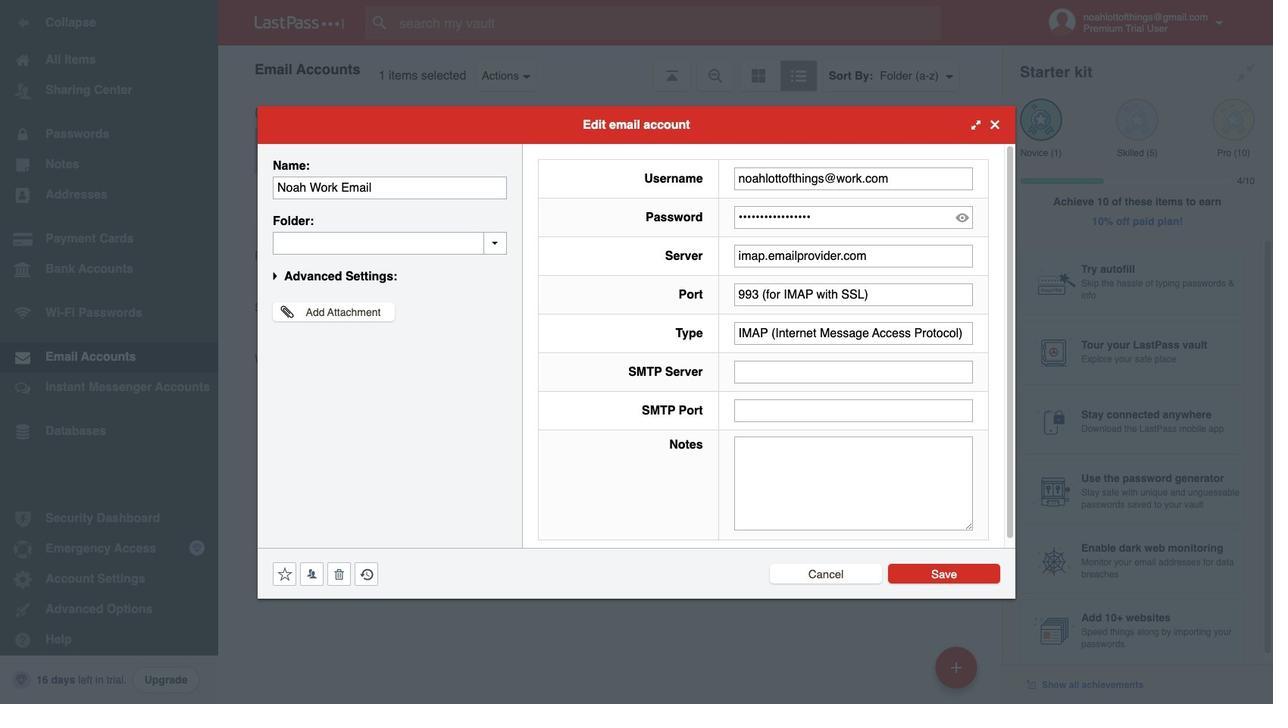 Task type: locate. For each thing, give the bounding box(es) containing it.
new item image
[[952, 662, 962, 673]]

dialog
[[258, 106, 1016, 599]]

None password field
[[734, 206, 974, 229]]

Search search field
[[365, 6, 971, 39]]

None text field
[[734, 167, 974, 190], [273, 176, 507, 199], [734, 361, 974, 383], [734, 436, 974, 530], [734, 167, 974, 190], [273, 176, 507, 199], [734, 361, 974, 383], [734, 436, 974, 530]]

None text field
[[273, 232, 507, 254], [734, 245, 974, 267], [734, 283, 974, 306], [734, 322, 974, 345], [734, 399, 974, 422], [273, 232, 507, 254], [734, 245, 974, 267], [734, 283, 974, 306], [734, 322, 974, 345], [734, 399, 974, 422]]

lastpass image
[[255, 16, 344, 30]]



Task type: describe. For each thing, give the bounding box(es) containing it.
main navigation navigation
[[0, 0, 218, 704]]

new item navigation
[[930, 642, 987, 704]]

search my vault text field
[[365, 6, 971, 39]]

vault options navigation
[[218, 45, 1002, 91]]



